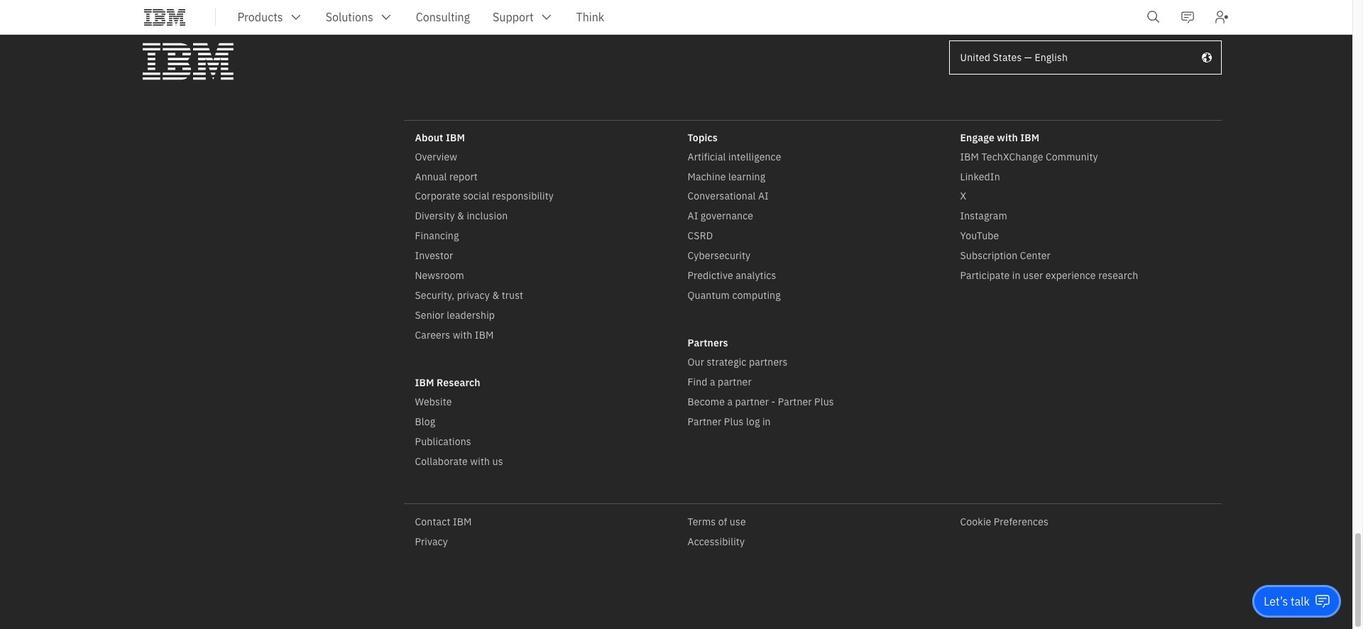 Task type: locate. For each thing, give the bounding box(es) containing it.
let's talk element
[[1264, 594, 1310, 609]]



Task type: vqa. For each thing, say whether or not it's contained in the screenshot.
Contact Us region
yes



Task type: describe. For each thing, give the bounding box(es) containing it.
contact us region
[[1253, 585, 1341, 618]]



